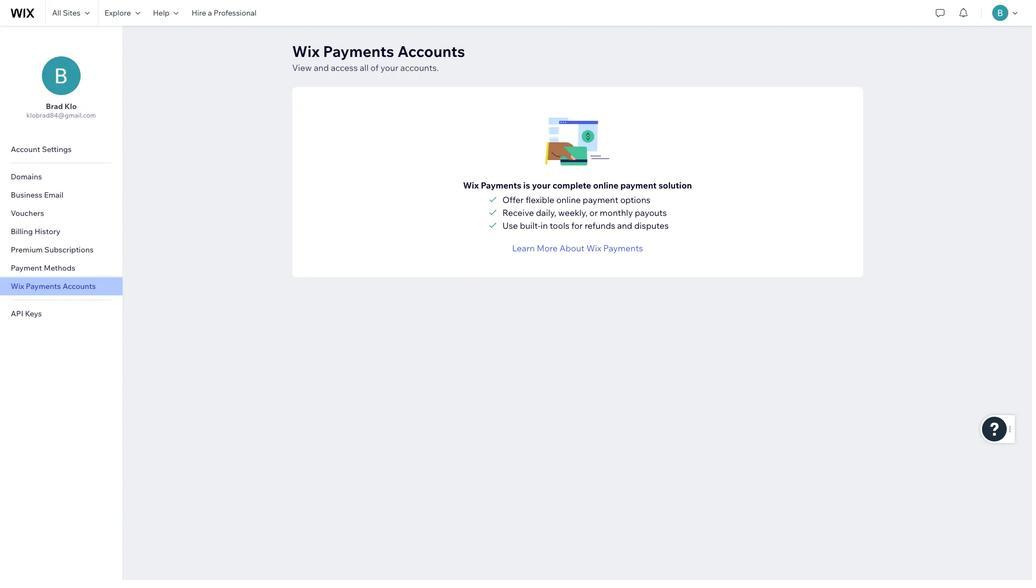 Task type: describe. For each thing, give the bounding box(es) containing it.
hire
[[192, 8, 206, 18]]

email
[[44, 190, 63, 200]]

offer
[[503, 195, 524, 205]]

offer flexible online payment options
[[503, 195, 651, 205]]

daily,
[[536, 208, 557, 218]]

receive
[[503, 208, 534, 218]]

1 vertical spatial payment
[[583, 195, 619, 205]]

payment methods link
[[0, 259, 123, 277]]

learn
[[512, 243, 535, 254]]

domains
[[11, 172, 42, 182]]

domains link
[[0, 168, 123, 186]]

account
[[11, 145, 40, 154]]

business email link
[[0, 186, 123, 204]]

business
[[11, 190, 42, 200]]

brad klo klobrad84@gmail.com
[[27, 102, 96, 119]]

explore
[[105, 8, 131, 18]]

1 horizontal spatial and
[[617, 220, 633, 231]]

premium
[[11, 245, 43, 255]]

payments for wix payments accounts view and access all of your accounts.
[[323, 42, 394, 61]]

learn more about wix payments link
[[512, 242, 643, 255]]

keys
[[25, 309, 42, 319]]

payments for wix payments accounts
[[26, 282, 61, 291]]

help button
[[147, 0, 185, 26]]

complete
[[553, 180, 591, 191]]

view
[[292, 62, 312, 73]]

is
[[524, 180, 530, 191]]

billing
[[11, 227, 33, 237]]

wix payments accounts view and access all of your accounts.
[[292, 42, 465, 73]]

hire a professional
[[192, 8, 257, 18]]

api
[[11, 309, 23, 319]]

learn more about wix payments
[[512, 243, 643, 254]]

use built-in tools for refunds and disputes
[[503, 220, 669, 231]]

and inside wix payments accounts view and access all of your accounts.
[[314, 62, 329, 73]]

payment
[[11, 263, 42, 273]]

billing history link
[[0, 223, 123, 241]]

wix inside the learn more about wix payments 'link'
[[587, 243, 602, 254]]

premium subscriptions
[[11, 245, 94, 255]]

payments inside 'link'
[[604, 243, 643, 254]]

wix payments accounts link
[[0, 277, 123, 296]]

wix for wix payments accounts
[[11, 282, 24, 291]]

payments for wix payments is your complete online payment solution
[[481, 180, 522, 191]]

all sites
[[52, 8, 80, 18]]

receive daily, weekly, or monthly payouts
[[503, 208, 667, 218]]

professional
[[214, 8, 257, 18]]

for
[[572, 220, 583, 231]]

built-
[[520, 220, 541, 231]]

wix payments accounts
[[11, 282, 96, 291]]

business email
[[11, 190, 63, 200]]



Task type: vqa. For each thing, say whether or not it's contained in the screenshot.
a at the top
yes



Task type: locate. For each thing, give the bounding box(es) containing it.
klobrad84@gmail.com
[[27, 111, 96, 119]]

1 horizontal spatial payment
[[621, 180, 657, 191]]

sidebar element
[[0, 26, 123, 581]]

a
[[208, 8, 212, 18]]

accounts down payment methods link
[[63, 282, 96, 291]]

premium subscriptions link
[[0, 241, 123, 259]]

api keys link
[[0, 305, 123, 323]]

vouchers
[[11, 209, 44, 218]]

0 horizontal spatial accounts
[[63, 282, 96, 291]]

payments
[[323, 42, 394, 61], [481, 180, 522, 191], [604, 243, 643, 254], [26, 282, 61, 291]]

weekly,
[[558, 208, 588, 218]]

of
[[371, 62, 379, 73]]

your right of
[[381, 62, 399, 73]]

account settings link
[[0, 140, 123, 159]]

about
[[560, 243, 585, 254]]

tools
[[550, 220, 570, 231]]

flexible
[[526, 195, 555, 205]]

payments up all
[[323, 42, 394, 61]]

1 vertical spatial accounts
[[63, 282, 96, 291]]

1 vertical spatial online
[[557, 195, 581, 205]]

wix
[[292, 42, 320, 61], [463, 180, 479, 191], [587, 243, 602, 254], [11, 282, 24, 291]]

history
[[35, 227, 60, 237]]

0 horizontal spatial and
[[314, 62, 329, 73]]

api keys
[[11, 309, 42, 319]]

wix inside wix payments accounts link
[[11, 282, 24, 291]]

payments inside wix payments accounts view and access all of your accounts.
[[323, 42, 394, 61]]

options
[[620, 195, 651, 205]]

accounts inside wix payments accounts view and access all of your accounts.
[[398, 42, 465, 61]]

0 vertical spatial online
[[593, 180, 619, 191]]

and down monthly
[[617, 220, 633, 231]]

online up weekly,
[[557, 195, 581, 205]]

wix inside wix payments accounts view and access all of your accounts.
[[292, 42, 320, 61]]

0 vertical spatial your
[[381, 62, 399, 73]]

payments down refunds
[[604, 243, 643, 254]]

wix for wix payments is your complete online payment solution
[[463, 180, 479, 191]]

online up monthly
[[593, 180, 619, 191]]

0 vertical spatial and
[[314, 62, 329, 73]]

0 horizontal spatial your
[[381, 62, 399, 73]]

or
[[590, 208, 598, 218]]

sites
[[63, 8, 80, 18]]

0 vertical spatial payment
[[621, 180, 657, 191]]

payments inside sidebar element
[[26, 282, 61, 291]]

payment methods
[[11, 263, 75, 273]]

wix for wix payments accounts view and access all of your accounts.
[[292, 42, 320, 61]]

and right view
[[314, 62, 329, 73]]

brad
[[46, 102, 63, 111]]

your inside wix payments accounts view and access all of your accounts.
[[381, 62, 399, 73]]

payment
[[621, 180, 657, 191], [583, 195, 619, 205]]

1 horizontal spatial online
[[593, 180, 619, 191]]

help
[[153, 8, 170, 18]]

all
[[52, 8, 61, 18]]

accounts
[[398, 42, 465, 61], [63, 282, 96, 291]]

accounts for wix payments accounts
[[63, 282, 96, 291]]

use
[[503, 220, 518, 231]]

account settings
[[11, 145, 72, 154]]

your up flexible at the right of page
[[532, 180, 551, 191]]

1 vertical spatial and
[[617, 220, 633, 231]]

1 vertical spatial your
[[532, 180, 551, 191]]

all
[[360, 62, 369, 73]]

hire a professional link
[[185, 0, 263, 26]]

in
[[541, 220, 548, 231]]

wix payments is your complete online payment solution
[[463, 180, 692, 191]]

online
[[593, 180, 619, 191], [557, 195, 581, 205]]

payments up offer
[[481, 180, 522, 191]]

accounts.
[[401, 62, 439, 73]]

your
[[381, 62, 399, 73], [532, 180, 551, 191]]

vouchers link
[[0, 204, 123, 223]]

access
[[331, 62, 358, 73]]

and
[[314, 62, 329, 73], [617, 220, 633, 231]]

more
[[537, 243, 558, 254]]

0 horizontal spatial payment
[[583, 195, 619, 205]]

monthly
[[600, 208, 633, 218]]

billing history
[[11, 227, 60, 237]]

disputes
[[635, 220, 669, 231]]

1 horizontal spatial your
[[532, 180, 551, 191]]

accounts up accounts.
[[398, 42, 465, 61]]

refunds
[[585, 220, 616, 231]]

accounts for wix payments accounts view and access all of your accounts.
[[398, 42, 465, 61]]

1 horizontal spatial accounts
[[398, 42, 465, 61]]

solution
[[659, 180, 692, 191]]

payouts
[[635, 208, 667, 218]]

0 horizontal spatial online
[[557, 195, 581, 205]]

payment up or
[[583, 195, 619, 205]]

subscriptions
[[44, 245, 94, 255]]

accounts inside sidebar element
[[63, 282, 96, 291]]

payments down payment methods
[[26, 282, 61, 291]]

klo
[[65, 102, 77, 111]]

payment up the options
[[621, 180, 657, 191]]

0 vertical spatial accounts
[[398, 42, 465, 61]]

settings
[[42, 145, 72, 154]]

methods
[[44, 263, 75, 273]]



